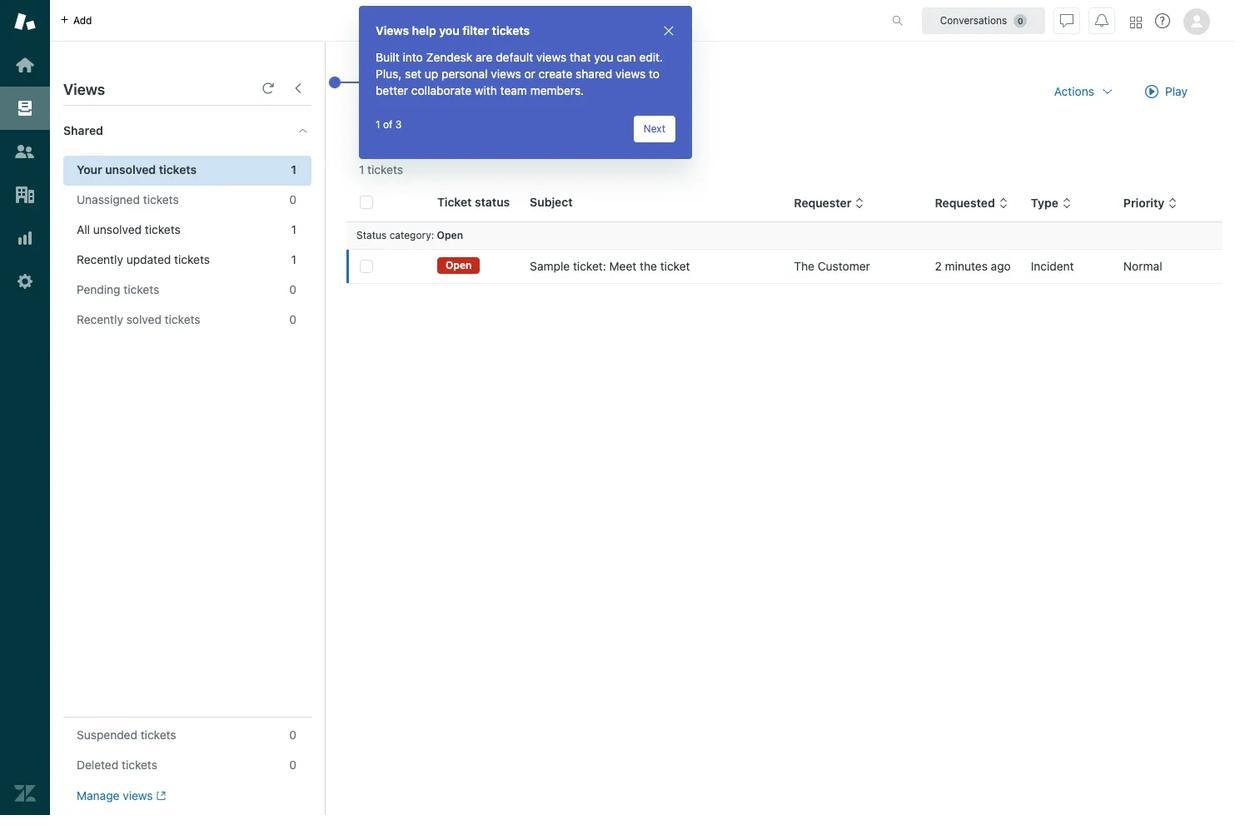 Task type: vqa. For each thing, say whether or not it's contained in the screenshot.
Your unsolved tickets
yes



Task type: describe. For each thing, give the bounding box(es) containing it.
2
[[935, 259, 942, 273]]

into
[[403, 50, 423, 64]]

1 horizontal spatial your
[[359, 76, 401, 101]]

0 horizontal spatial you
[[439, 23, 459, 37]]

open inside row
[[446, 259, 472, 272]]

manage views link
[[77, 789, 166, 804]]

built
[[376, 50, 400, 64]]

incident
[[1031, 259, 1074, 273]]

views up team
[[491, 67, 521, 81]]

unassigned tickets
[[77, 192, 179, 207]]

1 for recently updated tickets
[[291, 252, 296, 267]]

priority
[[1123, 196, 1165, 210]]

0 horizontal spatial your
[[77, 162, 102, 177]]

main element
[[0, 0, 50, 815]]

0 vertical spatial your unsolved tickets
[[359, 76, 556, 101]]

organizations image
[[14, 184, 36, 206]]

get help image
[[1155, 13, 1170, 28]]

shared button
[[50, 106, 281, 156]]

or
[[524, 67, 535, 81]]

0 vertical spatial open
[[437, 229, 463, 242]]

manage views
[[77, 789, 153, 803]]

requester
[[794, 196, 851, 210]]

views help you filter tickets dialog
[[359, 6, 692, 159]]

type button
[[1031, 196, 1072, 211]]

the customer
[[794, 259, 870, 273]]

minutes
[[945, 259, 988, 273]]

deleted
[[77, 758, 118, 772]]

1 vertical spatial your unsolved tickets
[[77, 162, 197, 177]]

suspended tickets
[[77, 728, 176, 742]]

up
[[425, 67, 438, 81]]

shared
[[576, 67, 612, 81]]

views down can
[[615, 67, 646, 81]]

suspended
[[77, 728, 137, 742]]

customers image
[[14, 141, 36, 162]]

reporting image
[[14, 227, 36, 249]]

1 inside 1 of 3 next
[[376, 118, 380, 131]]

built into zendesk are default views that you can edit. plus, set up personal views or create shared views to better collaborate with team members.
[[376, 50, 663, 97]]

refresh views pane image
[[262, 82, 275, 95]]

edit.
[[639, 50, 663, 64]]

0 for recently solved tickets
[[289, 312, 296, 326]]

recently for recently solved tickets
[[77, 312, 123, 326]]

views image
[[14, 97, 36, 119]]

pending tickets
[[77, 282, 159, 296]]

next
[[644, 122, 665, 135]]

0 for deleted tickets
[[289, 758, 296, 772]]

all unsolved tickets
[[77, 222, 180, 237]]

ago
[[991, 259, 1011, 273]]

tickets inside dialog
[[492, 23, 530, 37]]

collaborate
[[411, 83, 471, 97]]

(opens in a new tab) image
[[153, 791, 166, 801]]

2 minutes ago
[[935, 259, 1011, 273]]

pending
[[77, 282, 120, 296]]

members.
[[530, 83, 584, 97]]

play button
[[1131, 75, 1202, 108]]

solved
[[126, 312, 161, 326]]

views for views help you filter tickets
[[376, 23, 409, 37]]

plus,
[[376, 67, 402, 81]]

team
[[500, 83, 527, 97]]

all
[[77, 222, 90, 237]]

zendesk products image
[[1130, 16, 1142, 28]]

get started image
[[14, 54, 36, 76]]

views help you filter tickets
[[376, 23, 530, 37]]

priority button
[[1123, 196, 1178, 211]]

3
[[395, 118, 402, 131]]

1 for all unsolved tickets
[[291, 222, 296, 237]]

manage
[[77, 789, 120, 803]]

deleted tickets
[[77, 758, 157, 772]]

help
[[412, 23, 436, 37]]

better
[[376, 83, 408, 97]]



Task type: locate. For each thing, give the bounding box(es) containing it.
recently up pending
[[77, 252, 123, 267]]

unassigned
[[77, 192, 140, 207]]

conversations button
[[922, 7, 1045, 34]]

requested
[[935, 196, 995, 210]]

1 vertical spatial your
[[77, 162, 102, 177]]

1 vertical spatial open
[[446, 259, 472, 272]]

your up unassigned
[[77, 162, 102, 177]]

1 vertical spatial recently
[[77, 312, 123, 326]]

row containing sample ticket: meet the ticket
[[346, 249, 1223, 284]]

type
[[1031, 196, 1058, 210]]

0 vertical spatial recently
[[77, 252, 123, 267]]

0 for suspended tickets
[[289, 728, 296, 742]]

create
[[538, 67, 572, 81]]

0 horizontal spatial views
[[63, 81, 105, 98]]

requester button
[[794, 196, 865, 211]]

0 vertical spatial views
[[376, 23, 409, 37]]

views
[[536, 50, 567, 64], [491, 67, 521, 81], [615, 67, 646, 81], [123, 789, 153, 803]]

views down deleted tickets
[[123, 789, 153, 803]]

collapse views pane image
[[291, 82, 305, 95]]

category:
[[389, 229, 434, 242]]

that
[[570, 50, 591, 64]]

0 for unassigned tickets
[[289, 192, 296, 207]]

recently
[[77, 252, 123, 267], [77, 312, 123, 326]]

recently down pending
[[77, 312, 123, 326]]

ticket
[[660, 259, 690, 273]]

1 vertical spatial unsolved
[[105, 162, 156, 177]]

you inside built into zendesk are default views that you can edit. plus, set up personal views or create shared views to better collaborate with team members.
[[594, 50, 614, 64]]

with
[[475, 83, 497, 97]]

views
[[376, 23, 409, 37], [63, 81, 105, 98]]

sample ticket: meet the ticket link
[[530, 258, 690, 275]]

zendesk image
[[14, 783, 36, 805]]

close image
[[662, 24, 675, 37]]

unsolved down zendesk
[[406, 76, 490, 101]]

admin image
[[14, 271, 36, 292]]

1 recently from the top
[[77, 252, 123, 267]]

to
[[649, 67, 660, 81]]

open
[[437, 229, 463, 242], [446, 259, 472, 272]]

views for views
[[63, 81, 105, 98]]

1 for your unsolved tickets
[[291, 162, 296, 177]]

0
[[289, 192, 296, 207], [289, 282, 296, 296], [289, 312, 296, 326], [289, 728, 296, 742], [289, 758, 296, 772]]

your unsolved tickets
[[359, 76, 556, 101], [77, 162, 197, 177]]

tickets
[[492, 23, 530, 37], [495, 76, 556, 101], [159, 162, 197, 177], [143, 192, 179, 207], [145, 222, 180, 237], [174, 252, 210, 267], [124, 282, 159, 296], [165, 312, 200, 326], [141, 728, 176, 742], [122, 758, 157, 772]]

open right category: at the top
[[437, 229, 463, 242]]

filter
[[386, 125, 409, 137]]

1 horizontal spatial views
[[376, 23, 409, 37]]

views up built
[[376, 23, 409, 37]]

requested button
[[935, 196, 1008, 211]]

are
[[476, 50, 493, 64]]

1 horizontal spatial your unsolved tickets
[[359, 76, 556, 101]]

5 0 from the top
[[289, 758, 296, 772]]

of
[[383, 118, 393, 131]]

updated
[[126, 252, 171, 267]]

zendesk
[[426, 50, 472, 64]]

status
[[356, 229, 387, 242]]

set
[[405, 67, 422, 81]]

unsolved
[[406, 76, 490, 101], [105, 162, 156, 177], [93, 222, 142, 237]]

conversations
[[940, 14, 1007, 26]]

0 vertical spatial your
[[359, 76, 401, 101]]

meet
[[609, 259, 637, 273]]

2 vertical spatial unsolved
[[93, 222, 142, 237]]

your down built
[[359, 76, 401, 101]]

ticket:
[[573, 259, 606, 273]]

sample
[[530, 259, 570, 273]]

shared heading
[[50, 106, 325, 156]]

row
[[346, 249, 1223, 284]]

2 0 from the top
[[289, 282, 296, 296]]

you up shared
[[594, 50, 614, 64]]

recently updated tickets
[[77, 252, 210, 267]]

customer
[[818, 259, 870, 273]]

1 vertical spatial you
[[594, 50, 614, 64]]

1 horizontal spatial you
[[594, 50, 614, 64]]

0 vertical spatial unsolved
[[406, 76, 490, 101]]

the
[[640, 259, 657, 273]]

0 for pending tickets
[[289, 282, 296, 296]]

normal
[[1123, 259, 1162, 273]]

personal
[[441, 67, 488, 81]]

recently for recently updated tickets
[[77, 252, 123, 267]]

sample ticket: meet the ticket
[[530, 259, 690, 273]]

you right help
[[439, 23, 459, 37]]

status category: open
[[356, 229, 463, 242]]

unsolved up unassigned tickets
[[105, 162, 156, 177]]

4 0 from the top
[[289, 728, 296, 742]]

shared
[[63, 123, 103, 137]]

1 of 3 next
[[376, 118, 665, 135]]

0 horizontal spatial your unsolved tickets
[[77, 162, 197, 177]]

1
[[376, 118, 380, 131], [291, 162, 296, 177], [291, 222, 296, 237], [291, 252, 296, 267]]

your unsolved tickets down zendesk
[[359, 76, 556, 101]]

filter
[[462, 23, 489, 37]]

1 0 from the top
[[289, 192, 296, 207]]

views up shared
[[63, 81, 105, 98]]

2 recently from the top
[[77, 312, 123, 326]]

next button
[[634, 116, 675, 142]]

views inside dialog
[[376, 23, 409, 37]]

your unsolved tickets up unassigned tickets
[[77, 162, 197, 177]]

subject
[[530, 195, 573, 209]]

filter button
[[359, 118, 419, 145]]

recently solved tickets
[[77, 312, 200, 326]]

you
[[439, 23, 459, 37], [594, 50, 614, 64]]

views up create
[[536, 50, 567, 64]]

play
[[1165, 84, 1188, 98]]

0 vertical spatial you
[[439, 23, 459, 37]]

can
[[617, 50, 636, 64]]

default
[[496, 50, 533, 64]]

unsolved down unassigned
[[93, 222, 142, 237]]

3 0 from the top
[[289, 312, 296, 326]]

zendesk support image
[[14, 11, 36, 32]]

the
[[794, 259, 815, 273]]

open down status category: open
[[446, 259, 472, 272]]

your
[[359, 76, 401, 101], [77, 162, 102, 177]]

1 vertical spatial views
[[63, 81, 105, 98]]



